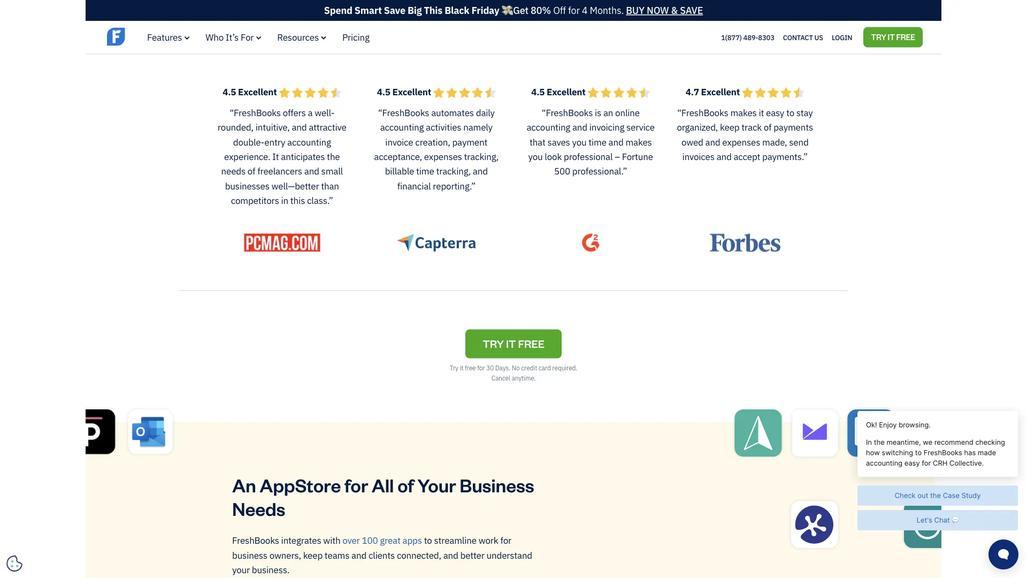 Task type: describe. For each thing, give the bounding box(es) containing it.
made,
[[763, 136, 788, 148]]

"freshbooks makes it easy to stay organized, keep track of payments owed and expenses made, send invoices and accept payments."
[[677, 107, 814, 162]]

and down offers on the top of page
[[292, 121, 307, 133]]

acceptance,
[[374, 151, 422, 162]]

0 vertical spatial tracking,
[[464, 151, 499, 162]]

daily
[[476, 107, 495, 118]]

star rating image for an
[[588, 87, 650, 98]]

clients
[[369, 549, 395, 561]]

free
[[465, 363, 476, 372]]

of inside "freshbooks offers a well- rounded, intuitive, and attractive double-entry accounting experience. it anticipates the needs of freelancers and small businesses well—better than competitors in this class."
[[248, 165, 255, 177]]

owed
[[682, 136, 704, 148]]

4.5 excellent for activities
[[377, 86, 433, 97]]

to inside "to streamline work for business owners, keep teams and clients connected, and better understand your business."
[[424, 534, 432, 546]]

owners,
[[270, 549, 301, 561]]

all
[[372, 473, 394, 497]]

to inside "freshbooks makes it easy to stay organized, keep track of payments owed and expenses made, send invoices and accept payments."
[[787, 107, 795, 118]]

who it's for link
[[206, 31, 261, 43]]

try it free link
[[864, 27, 923, 47]]

for left 4 on the top right of the page
[[568, 4, 580, 17]]

excellent for offers
[[238, 86, 277, 97]]

1 vertical spatial tracking,
[[436, 165, 471, 177]]

needs
[[221, 165, 246, 177]]

makes inside "freshbooks makes it easy to stay organized, keep track of payments owed and expenses made, send invoices and accept payments."
[[731, 107, 757, 118]]

excellent for makes
[[701, 86, 740, 97]]

now
[[647, 4, 669, 17]]

save
[[384, 4, 406, 17]]

star rating image for it
[[742, 87, 805, 98]]

1(877)
[[721, 33, 742, 42]]

"freshbooks for organized,
[[678, 107, 729, 118]]

months.
[[590, 4, 624, 17]]

free
[[897, 32, 916, 42]]

star rating image for a
[[279, 87, 342, 98]]

big
[[408, 4, 422, 17]]

fortune
[[622, 151, 653, 162]]

businesses
[[225, 180, 270, 192]]

8303
[[759, 33, 775, 42]]

streamline
[[434, 534, 477, 546]]

send
[[790, 136, 809, 148]]

black
[[445, 4, 470, 17]]

payment
[[452, 136, 488, 148]]

entry
[[265, 136, 285, 148]]

pricing
[[343, 31, 370, 43]]

keep inside "freshbooks makes it easy to stay organized, keep track of payments owed and expenses made, send invoices and accept payments."
[[720, 121, 740, 133]]

accounting inside "freshbooks is an online accounting and invoicing service that saves you time and makes you look professional – fortune 500 professional."
[[527, 121, 571, 133]]

excellent for automates
[[393, 86, 431, 97]]

buy
[[626, 4, 645, 17]]

4
[[582, 4, 588, 17]]

"freshbooks is an online accounting and invoicing service that saves you time and makes you look professional – fortune 500 professional."
[[527, 107, 655, 177]]

to streamline work for business owners, keep teams and clients connected, and better understand your business.
[[232, 534, 533, 575]]

small
[[321, 165, 343, 177]]

anticipates
[[281, 151, 325, 162]]

login link
[[832, 30, 853, 44]]

try it free
[[871, 32, 916, 42]]

and down 'anticipates'
[[304, 165, 319, 177]]

this
[[291, 195, 305, 206]]

"freshbooks offers a well- rounded, intuitive, and attractive double-entry accounting experience. it anticipates the needs of freelancers and small businesses well—better than competitors in this class."
[[218, 107, 347, 206]]

business
[[460, 473, 534, 497]]

accounting inside "freshbooks offers a well- rounded, intuitive, and attractive double-entry accounting experience. it anticipates the needs of freelancers and small businesses well—better than competitors in this class."
[[287, 136, 331, 148]]

of inside an appstore for all of your business needs
[[398, 473, 414, 497]]

over
[[343, 534, 360, 546]]

appstore
[[260, 473, 341, 497]]

cancel
[[492, 374, 511, 382]]

excellent for is
[[547, 86, 586, 97]]

work
[[479, 534, 499, 546]]

try for try it free for 30 days. no credit card required. cancel anytime.
[[450, 363, 459, 372]]

organized,
[[677, 121, 718, 133]]

try it free link
[[466, 329, 562, 358]]

for inside "to streamline work for business owners, keep teams and clients connected, and better understand your business."
[[501, 534, 512, 546]]

payments
[[774, 121, 814, 133]]

smart
[[355, 4, 382, 17]]

free
[[518, 336, 545, 350]]

integrates
[[281, 534, 321, 546]]

and down streamline
[[444, 549, 459, 561]]

an appstore for all of your business needs
[[232, 473, 534, 520]]

friday
[[472, 4, 500, 17]]

freshbooks logo image
[[107, 27, 190, 47]]

100
[[362, 534, 378, 546]]

cookie consent banner dialog
[[8, 446, 169, 570]]

with
[[323, 534, 341, 546]]

time inside "freshbooks automates daily accounting activities namely invoice creation, payment acceptance, expenses tracking, billable time tracking, and financial reporting."
[[416, 165, 434, 177]]

track
[[742, 121, 762, 133]]

well—better
[[272, 180, 319, 192]]

better
[[461, 549, 485, 561]]

for inside try it free for 30 days. no credit card required. cancel anytime.
[[477, 363, 485, 372]]

get
[[513, 4, 529, 17]]

attractive
[[309, 121, 347, 133]]

logo pc mag.png image
[[244, 234, 320, 252]]

and inside "freshbooks automates daily accounting activities namely invoice creation, payment acceptance, expenses tracking, billable time tracking, and financial reporting."
[[473, 165, 488, 177]]

a
[[308, 107, 313, 118]]

rounded,
[[218, 121, 254, 133]]

is
[[595, 107, 602, 118]]

it's
[[226, 31, 239, 43]]

time inside "freshbooks is an online accounting and invoicing service that saves you time and makes you look professional – fortune 500 professional."
[[589, 136, 607, 148]]

billable
[[385, 165, 414, 177]]

freshbooks
[[232, 534, 279, 546]]

accounting inside "freshbooks automates daily accounting activities namely invoice creation, payment acceptance, expenses tracking, billable time tracking, and financial reporting."
[[380, 121, 424, 133]]

contact us
[[783, 33, 824, 42]]

4.5 for "freshbooks offers a well- rounded, intuitive, and attractive double-entry accounting experience. it anticipates the needs of freelancers and small businesses well—better than competitors in this class."
[[223, 86, 236, 97]]



Task type: vqa. For each thing, say whether or not it's contained in the screenshot.
left Freshbooks Logo
no



Task type: locate. For each thing, give the bounding box(es) containing it.
business.
[[252, 564, 290, 575]]

it for try it free for 30 days. no credit card required. cancel anytime.
[[460, 363, 464, 372]]

features link
[[147, 31, 190, 43]]

it
[[888, 32, 895, 42], [759, 107, 764, 118], [460, 363, 464, 372]]

keep inside "to streamline work for business owners, keep teams and clients connected, and better understand your business."
[[303, 549, 323, 561]]

1 vertical spatial it
[[759, 107, 764, 118]]

the
[[327, 151, 340, 162]]

3 4.5 from the left
[[532, 86, 545, 97]]

excellent up 'intuitive,'
[[238, 86, 277, 97]]

pricing link
[[343, 31, 370, 43]]

1 horizontal spatial to
[[787, 107, 795, 118]]

1 vertical spatial makes
[[626, 136, 652, 148]]

in
[[281, 195, 289, 206]]

2 horizontal spatial it
[[888, 32, 895, 42]]

professional
[[564, 151, 613, 162]]

excellent up the activities
[[393, 86, 431, 97]]

and
[[292, 121, 307, 133], [573, 121, 588, 133], [609, 136, 624, 148], [706, 136, 721, 148], [717, 151, 732, 162], [304, 165, 319, 177], [473, 165, 488, 177], [352, 549, 367, 561], [444, 549, 459, 561]]

30
[[487, 363, 494, 372]]

0 vertical spatial makes
[[731, 107, 757, 118]]

"freshbooks for invoicing
[[542, 107, 593, 118]]

1 horizontal spatial expenses
[[723, 136, 761, 148]]

1(877) 489-8303
[[721, 33, 775, 42]]

try inside try it free link
[[871, 32, 887, 42]]

and up –
[[609, 136, 624, 148]]

to right apps
[[424, 534, 432, 546]]

for left all
[[345, 473, 368, 497]]

well-
[[315, 107, 335, 118]]

resources
[[277, 31, 319, 43]]

excellent up saves
[[547, 86, 586, 97]]

1 horizontal spatial you
[[572, 136, 587, 148]]

online
[[616, 107, 640, 118]]

invoicing
[[590, 121, 625, 133]]

saves
[[548, 136, 570, 148]]

"freshbooks up saves
[[542, 107, 593, 118]]

0 vertical spatial keep
[[720, 121, 740, 133]]

keep down integrates
[[303, 549, 323, 561]]

professional."
[[573, 165, 628, 177]]

apps
[[403, 534, 422, 546]]

and down the over at the bottom left
[[352, 549, 367, 561]]

1 horizontal spatial it
[[759, 107, 764, 118]]

1 vertical spatial to
[[424, 534, 432, 546]]

"freshbooks up invoice
[[378, 107, 429, 118]]

3 excellent from the left
[[547, 86, 586, 97]]

"freshbooks automates daily accounting activities namely invoice creation, payment acceptance, expenses tracking, billable time tracking, and financial reporting."
[[374, 107, 499, 192]]

💸
[[502, 4, 511, 17]]

489-
[[744, 33, 759, 42]]

days.
[[495, 363, 511, 372]]

2 4.5 from the left
[[377, 86, 391, 97]]

excellent right the '4.7'
[[701, 86, 740, 97]]

4.5 for "freshbooks automates daily accounting activities namely invoice creation, payment acceptance, expenses tracking, billable time tracking, and financial reporting."
[[377, 86, 391, 97]]

3 star rating image from the left
[[588, 87, 650, 98]]

1 vertical spatial of
[[248, 165, 255, 177]]

resources link
[[277, 31, 327, 43]]

4.5 excellent for rounded,
[[223, 86, 279, 97]]

makes up fortune
[[626, 136, 652, 148]]

freelancers
[[258, 165, 302, 177]]

4 star rating image from the left
[[742, 87, 805, 98]]

try it free
[[483, 336, 545, 350]]

look
[[545, 151, 562, 162]]

it inside "freshbooks makes it easy to stay organized, keep track of payments owed and expenses made, send invoices and accept payments."
[[759, 107, 764, 118]]

0 horizontal spatial expenses
[[424, 151, 462, 162]]

of right track
[[764, 121, 772, 133]]

expenses down creation,
[[424, 151, 462, 162]]

expenses
[[723, 136, 761, 148], [424, 151, 462, 162]]

4 excellent from the left
[[701, 86, 740, 97]]

easy
[[766, 107, 785, 118]]

1 vertical spatial try
[[450, 363, 459, 372]]

accounting up 'anticipates'
[[287, 136, 331, 148]]

0 vertical spatial of
[[764, 121, 772, 133]]

star rating image for daily
[[433, 87, 496, 98]]

2 horizontal spatial 4.5 excellent
[[532, 86, 588, 97]]

time up 'financial'
[[416, 165, 434, 177]]

tracking, up the reporting." on the left of the page
[[436, 165, 471, 177]]

for
[[241, 31, 254, 43]]

1 horizontal spatial makes
[[731, 107, 757, 118]]

and left invoicing
[[573, 121, 588, 133]]

2 horizontal spatial 4.5
[[532, 86, 545, 97]]

of
[[764, 121, 772, 133], [248, 165, 255, 177], [398, 473, 414, 497]]

time up professional
[[589, 136, 607, 148]]

automates
[[431, 107, 474, 118]]

who it's for
[[206, 31, 254, 43]]

4.5 excellent up rounded,
[[223, 86, 279, 97]]

1 horizontal spatial time
[[589, 136, 607, 148]]

makes
[[731, 107, 757, 118], [626, 136, 652, 148]]

expenses inside "freshbooks makes it easy to stay organized, keep track of payments owed and expenses made, send invoices and accept payments."
[[723, 136, 761, 148]]

1 horizontal spatial keep
[[720, 121, 740, 133]]

"freshbooks inside "freshbooks offers a well- rounded, intuitive, and attractive double-entry accounting experience. it anticipates the needs of freelancers and small businesses well—better than competitors in this class."
[[230, 107, 281, 118]]

4.5 for "freshbooks is an online accounting and invoicing service that saves you time and makes you look professional – fortune 500 professional."
[[532, 86, 545, 97]]

4.5
[[223, 86, 236, 97], [377, 86, 391, 97], [532, 86, 545, 97]]

contact us link
[[783, 30, 824, 44]]

of up the businesses
[[248, 165, 255, 177]]

invoice
[[386, 136, 413, 148]]

credit
[[521, 363, 537, 372]]

0 vertical spatial to
[[787, 107, 795, 118]]

0 horizontal spatial it
[[460, 363, 464, 372]]

accounting
[[380, 121, 424, 133], [527, 121, 571, 133], [287, 136, 331, 148]]

500
[[554, 165, 571, 177]]

1 vertical spatial keep
[[303, 549, 323, 561]]

logo g2 e1671654233587.png image
[[582, 234, 600, 252]]

4.5 excellent up saves
[[532, 86, 588, 97]]

2 4.5 excellent from the left
[[377, 86, 433, 97]]

3 4.5 excellent from the left
[[532, 86, 588, 97]]

try it free for 30 days. no credit card required. cancel anytime.
[[450, 363, 578, 382]]

double-
[[233, 136, 265, 148]]

4.5 excellent for accounting
[[532, 86, 588, 97]]

it for try it free
[[888, 32, 895, 42]]

1 horizontal spatial 4.5 excellent
[[377, 86, 433, 97]]

1 horizontal spatial of
[[398, 473, 414, 497]]

logo capterra.png image
[[397, 234, 476, 252]]

2 vertical spatial of
[[398, 473, 414, 497]]

tracking, down payment
[[464, 151, 499, 162]]

0 horizontal spatial keep
[[303, 549, 323, 561]]

accounting up saves
[[527, 121, 571, 133]]

expenses up accept
[[723, 136, 761, 148]]

keep left track
[[720, 121, 740, 133]]

no
[[512, 363, 520, 372]]

0 vertical spatial it
[[888, 32, 895, 42]]

4.5 up rounded,
[[223, 86, 236, 97]]

for inside an appstore for all of your business needs
[[345, 473, 368, 497]]

features
[[147, 31, 182, 43]]

"freshbooks up 'intuitive,'
[[230, 107, 281, 118]]

connected,
[[397, 549, 441, 561]]

it
[[272, 151, 279, 162]]

"freshbooks inside "freshbooks automates daily accounting activities namely invoice creation, payment acceptance, expenses tracking, billable time tracking, and financial reporting."
[[378, 107, 429, 118]]

star rating image up easy
[[742, 87, 805, 98]]

"freshbooks inside "freshbooks makes it easy to stay organized, keep track of payments owed and expenses made, send invoices and accept payments."
[[678, 107, 729, 118]]

business
[[232, 549, 268, 561]]

expenses inside "freshbooks automates daily accounting activities namely invoice creation, payment acceptance, expenses tracking, billable time tracking, and financial reporting."
[[424, 151, 462, 162]]

contact
[[783, 33, 813, 42]]

creation,
[[415, 136, 450, 148]]

great
[[380, 534, 401, 546]]

4.5 excellent up invoice
[[377, 86, 433, 97]]

0 vertical spatial try
[[871, 32, 887, 42]]

cookie preferences image
[[6, 556, 22, 572]]

payments."
[[763, 151, 808, 162]]

"freshbooks inside "freshbooks is an online accounting and invoicing service that saves you time and makes you look professional – fortune 500 professional."
[[542, 107, 593, 118]]

you
[[572, 136, 587, 148], [529, 151, 543, 162]]

1 vertical spatial time
[[416, 165, 434, 177]]

needs
[[232, 496, 285, 520]]

1 horizontal spatial 4.5
[[377, 86, 391, 97]]

0 horizontal spatial of
[[248, 165, 255, 177]]

than
[[321, 180, 339, 192]]

star rating image up a
[[279, 87, 342, 98]]

1 horizontal spatial try
[[871, 32, 887, 42]]

offers
[[283, 107, 306, 118]]

and left accept
[[717, 151, 732, 162]]

it inside try it free for 30 days. no credit card required. cancel anytime.
[[460, 363, 464, 372]]

4.7 excellent
[[686, 86, 742, 97]]

1 horizontal spatial accounting
[[380, 121, 424, 133]]

"freshbooks up organized,
[[678, 107, 729, 118]]

makes inside "freshbooks is an online accounting and invoicing service that saves you time and makes you look professional – fortune 500 professional."
[[626, 136, 652, 148]]

1 4.5 from the left
[[223, 86, 236, 97]]

for left the "30"
[[477, 363, 485, 372]]

0 vertical spatial expenses
[[723, 136, 761, 148]]

1 vertical spatial you
[[529, 151, 543, 162]]

makes up track
[[731, 107, 757, 118]]

off
[[553, 4, 566, 17]]

teams
[[325, 549, 350, 561]]

of right all
[[398, 473, 414, 497]]

forbes logo 4.png image
[[710, 234, 781, 252]]

and right owed
[[706, 136, 721, 148]]

try inside try it free for 30 days. no credit card required. cancel anytime.
[[450, 363, 459, 372]]

1 vertical spatial expenses
[[424, 151, 462, 162]]

required.
[[553, 363, 578, 372]]

over 100 great apps link
[[343, 534, 422, 546]]

1 "freshbooks from the left
[[230, 107, 281, 118]]

0 horizontal spatial try
[[450, 363, 459, 372]]

and up the reporting." on the left of the page
[[473, 165, 488, 177]]

2 star rating image from the left
[[433, 87, 496, 98]]

0 horizontal spatial 4.5 excellent
[[223, 86, 279, 97]]

0 horizontal spatial 4.5
[[223, 86, 236, 97]]

you down that
[[529, 151, 543, 162]]

0 horizontal spatial you
[[529, 151, 543, 162]]

it
[[506, 336, 516, 350]]

your
[[418, 473, 456, 497]]

4.5 up invoice
[[377, 86, 391, 97]]

for up understand
[[501, 534, 512, 546]]

accounting up invoice
[[380, 121, 424, 133]]

you up professional
[[572, 136, 587, 148]]

4.5 up that
[[532, 86, 545, 97]]

0 horizontal spatial makes
[[626, 136, 652, 148]]

2 horizontal spatial of
[[764, 121, 772, 133]]

star rating image up 'online'
[[588, 87, 650, 98]]

"freshbooks
[[230, 107, 281, 118], [378, 107, 429, 118], [542, 107, 593, 118], [678, 107, 729, 118]]

&
[[671, 4, 678, 17]]

0 vertical spatial time
[[589, 136, 607, 148]]

stay
[[797, 107, 813, 118]]

2 excellent from the left
[[393, 86, 431, 97]]

4 "freshbooks from the left
[[678, 107, 729, 118]]

to left stay
[[787, 107, 795, 118]]

3 "freshbooks from the left
[[542, 107, 593, 118]]

1 4.5 excellent from the left
[[223, 86, 279, 97]]

"freshbooks for invoice
[[378, 107, 429, 118]]

intuitive,
[[256, 121, 290, 133]]

that
[[530, 136, 546, 148]]

star rating image up automates
[[433, 87, 496, 98]]

0 horizontal spatial accounting
[[287, 136, 331, 148]]

this
[[424, 4, 443, 17]]

of inside "freshbooks makes it easy to stay organized, keep track of payments owed and expenses made, send invoices and accept payments."
[[764, 121, 772, 133]]

2 horizontal spatial accounting
[[527, 121, 571, 133]]

activities
[[426, 121, 462, 133]]

0 horizontal spatial time
[[416, 165, 434, 177]]

try
[[483, 336, 504, 350]]

star rating image
[[279, 87, 342, 98], [433, 87, 496, 98], [588, 87, 650, 98], [742, 87, 805, 98]]

0 horizontal spatial to
[[424, 534, 432, 546]]

1 excellent from the left
[[238, 86, 277, 97]]

login
[[832, 33, 853, 42]]

competitors
[[231, 195, 279, 206]]

try for try it free
[[871, 32, 887, 42]]

2 "freshbooks from the left
[[378, 107, 429, 118]]

0 vertical spatial you
[[572, 136, 587, 148]]

who
[[206, 31, 224, 43]]

service
[[627, 121, 655, 133]]

"freshbooks for and
[[230, 107, 281, 118]]

2 vertical spatial it
[[460, 363, 464, 372]]

1 star rating image from the left
[[279, 87, 342, 98]]



